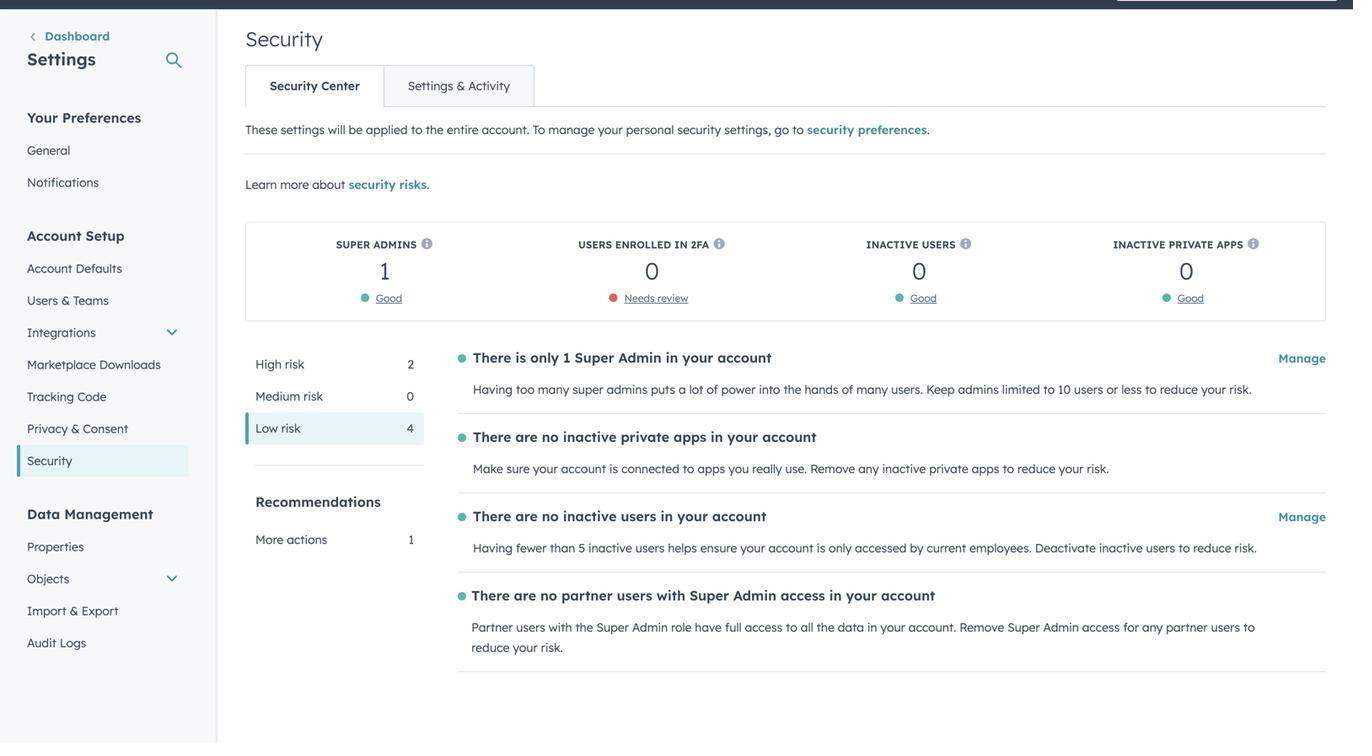 Task type: describe. For each thing, give the bounding box(es) containing it.
any inside partner users with the super admin role have full access to all the data in your account. remove super admin access for any partner users to reduce your risk.
[[1143, 620, 1164, 635]]

0 for private
[[1180, 256, 1194, 286]]

medium
[[256, 389, 300, 404]]

admin up "full"
[[734, 587, 777, 604]]

2 admins from the left
[[959, 382, 999, 397]]

your right manage
[[598, 122, 623, 137]]

by
[[910, 541, 924, 555]]

good button for private
[[1178, 292, 1205, 304]]

preferences
[[62, 109, 141, 126]]

these
[[245, 122, 278, 137]]

actions
[[287, 532, 328, 547]]

to
[[533, 122, 545, 137]]

learn more about security risks .
[[245, 177, 430, 192]]

1 vertical spatial private
[[930, 461, 969, 476]]

admins
[[374, 238, 417, 251]]

2 many from the left
[[857, 382, 888, 397]]

1 horizontal spatial security
[[678, 122, 721, 137]]

manage
[[549, 122, 595, 137]]

access left the for
[[1083, 620, 1121, 635]]

0 vertical spatial account.
[[482, 122, 530, 137]]

teams
[[73, 293, 109, 308]]

import & export
[[27, 604, 119, 618]]

data
[[27, 506, 60, 523]]

access right "full"
[[745, 620, 783, 635]]

use.
[[786, 461, 808, 476]]

export
[[82, 604, 119, 618]]

setup
[[86, 227, 125, 244]]

1 vertical spatial only
[[829, 541, 852, 555]]

objects
[[27, 571, 69, 586]]

code
[[77, 389, 106, 404]]

partner
[[472, 620, 513, 635]]

0 vertical spatial .
[[927, 122, 930, 137]]

having for there is only 1 super admin in your account
[[473, 382, 513, 397]]

import
[[27, 604, 67, 618]]

0 vertical spatial with
[[657, 587, 686, 604]]

connected
[[622, 461, 680, 476]]

review
[[658, 292, 689, 304]]

admin up puts
[[619, 349, 662, 366]]

integrations
[[27, 325, 96, 340]]

accessed
[[855, 541, 907, 555]]

settings & activity
[[408, 78, 510, 93]]

2 horizontal spatial users
[[922, 238, 956, 251]]

4
[[407, 421, 414, 436]]

super left 'admins'
[[336, 238, 370, 251]]

your up data
[[846, 587, 877, 604]]

data management
[[27, 506, 153, 523]]

0 for enrolled
[[645, 256, 660, 286]]

low
[[256, 421, 278, 436]]

your up deactivate
[[1059, 461, 1084, 476]]

notifications
[[27, 175, 99, 190]]

apps up the employees.
[[972, 461, 1000, 476]]

your right "less"
[[1202, 382, 1227, 397]]

users & teams
[[27, 293, 109, 308]]

2
[[408, 357, 414, 372]]

inactive right 5 at the bottom of the page
[[589, 541, 633, 555]]

partner inside partner users with the super admin role have full access to all the data in your account. remove super admin access for any partner users to reduce your risk.
[[1167, 620, 1208, 635]]

users & teams link
[[17, 285, 189, 317]]

defaults
[[76, 261, 122, 276]]

there for there are no partner users with super admin access in your account
[[472, 587, 510, 604]]

puts
[[651, 382, 676, 397]]

lot
[[690, 382, 704, 397]]

1 horizontal spatial is
[[610, 461, 618, 476]]

navigation containing security center
[[245, 65, 535, 107]]

account setup
[[27, 227, 125, 244]]

your preferences element
[[17, 108, 189, 199]]

dashboard
[[45, 29, 110, 43]]

properties
[[27, 539, 84, 554]]

there is only 1 super admin in your account
[[473, 349, 772, 366]]

more
[[280, 177, 309, 192]]

audit
[[27, 636, 56, 650]]

your down partner
[[513, 640, 538, 655]]

downloads
[[99, 357, 161, 372]]

personal
[[626, 122, 674, 137]]

settings & activity link
[[384, 66, 534, 106]]

1 vertical spatial 1
[[564, 349, 571, 366]]

the down 5 at the bottom of the page
[[576, 620, 593, 635]]

power
[[722, 382, 756, 397]]

risks
[[400, 177, 427, 192]]

inactive down users.
[[883, 461, 926, 476]]

risk. inside partner users with the super admin role have full access to all the data in your account. remove super admin access for any partner users to reduce your risk.
[[541, 640, 563, 655]]

consent
[[83, 421, 128, 436]]

2 vertical spatial 1
[[409, 532, 414, 547]]

users for users enrolled in 2fa
[[579, 238, 612, 251]]

& for users
[[61, 293, 70, 308]]

1 many from the left
[[538, 382, 569, 397]]

in left the 2fa
[[675, 238, 688, 251]]

manage for there is only 1 super admin in your account
[[1279, 351, 1327, 366]]

settings,
[[725, 122, 772, 137]]

helps
[[668, 541, 697, 555]]

security inside security link
[[27, 453, 72, 468]]

notifications link
[[17, 167, 189, 199]]

in inside partner users with the super admin role have full access to all the data in your account. remove super admin access for any partner users to reduce your risk.
[[868, 620, 878, 635]]

no for there are no partner users with super admin access in your account
[[541, 587, 558, 604]]

make
[[473, 461, 503, 476]]

deactivate
[[1036, 541, 1096, 555]]

have
[[695, 620, 722, 635]]

tracking code link
[[17, 381, 189, 413]]

security link
[[17, 445, 189, 477]]

security inside security center link
[[270, 78, 318, 93]]

into
[[759, 382, 781, 397]]

security preferences link
[[808, 122, 927, 137]]

having too many super admins puts a lot of power into the hands of many users. keep admins limited to 10 users or less to reduce your risk.
[[473, 382, 1252, 397]]

will
[[328, 122, 346, 137]]

tracking code
[[27, 389, 106, 404]]

partner users with the super admin role have full access to all the data in your account. remove super admin access for any partner users to reduce your risk.
[[472, 620, 1256, 655]]

settings for settings
[[27, 49, 96, 70]]

0 horizontal spatial is
[[516, 349, 526, 366]]

admin left the for
[[1044, 620, 1080, 635]]

management
[[64, 506, 153, 523]]

private
[[1169, 238, 1214, 251]]

limited
[[1003, 382, 1041, 397]]

manage button for there is only 1 super admin in your account
[[1279, 348, 1327, 369]]

account up ensure
[[713, 508, 767, 525]]

inactive right deactivate
[[1100, 541, 1143, 555]]

security risks link
[[349, 177, 427, 192]]

logs
[[60, 636, 86, 650]]

in up puts
[[666, 349, 679, 366]]

audit logs link
[[17, 627, 189, 659]]

a
[[679, 382, 686, 397]]

security center link
[[246, 66, 384, 106]]

your right ensure
[[741, 541, 766, 555]]

sure
[[507, 461, 530, 476]]

learn
[[245, 177, 277, 192]]

needs review
[[625, 292, 689, 304]]

marketplace
[[27, 357, 96, 372]]

account defaults
[[27, 261, 122, 276]]

role
[[671, 620, 692, 635]]

center
[[321, 78, 360, 93]]

general
[[27, 143, 70, 158]]

about
[[312, 177, 345, 192]]

0 up 4
[[407, 389, 414, 404]]

there are no inactive private apps in your account
[[473, 428, 817, 445]]



Task type: locate. For each thing, give the bounding box(es) containing it.
users inside account setup element
[[27, 293, 58, 308]]

remove right use.
[[811, 461, 856, 476]]

0 horizontal spatial private
[[621, 428, 670, 445]]

partner right the for
[[1167, 620, 1208, 635]]

2 of from the left
[[842, 382, 854, 397]]

objects button
[[17, 563, 189, 595]]

high risk
[[256, 357, 305, 372]]

make sure your account is connected to apps you really use. remove any inactive private apps to reduce your risk.
[[473, 461, 1110, 476]]

more
[[256, 532, 284, 547]]

there down make
[[473, 508, 512, 525]]

0 vertical spatial remove
[[811, 461, 856, 476]]

security center
[[270, 78, 360, 93]]

in down power
[[711, 428, 724, 445]]

data management element
[[17, 505, 189, 659]]

is left "connected"
[[610, 461, 618, 476]]

having
[[473, 382, 513, 397], [473, 541, 513, 555]]

good for users
[[911, 292, 937, 304]]

1 of from the left
[[707, 382, 718, 397]]

1 account from the top
[[27, 227, 82, 244]]

2 good from the left
[[911, 292, 937, 304]]

current
[[927, 541, 967, 555]]

many
[[538, 382, 569, 397], [857, 382, 888, 397]]

risk right low
[[281, 421, 301, 436]]

1 vertical spatial manage button
[[1279, 507, 1327, 527]]

private up "connected"
[[621, 428, 670, 445]]

in right data
[[868, 620, 878, 635]]

inactive users
[[867, 238, 956, 251]]

fewer
[[516, 541, 547, 555]]

1 horizontal spatial good button
[[911, 292, 937, 304]]

are for there are no partner users with super admin access in your account
[[514, 587, 537, 604]]

with right partner
[[549, 620, 572, 635]]

many left users.
[[857, 382, 888, 397]]

apps
[[1217, 238, 1244, 251]]

account.
[[482, 122, 530, 137], [909, 620, 957, 635]]

1 horizontal spatial only
[[829, 541, 852, 555]]

1 admins from the left
[[607, 382, 648, 397]]

good for admins
[[376, 292, 402, 304]]

1 horizontal spatial account.
[[909, 620, 957, 635]]

account
[[27, 227, 82, 244], [27, 261, 72, 276]]

marketplace downloads link
[[17, 349, 189, 381]]

account. down current
[[909, 620, 957, 635]]

risk
[[285, 357, 305, 372], [304, 389, 323, 404], [281, 421, 301, 436]]

users.
[[892, 382, 924, 397]]

or
[[1107, 382, 1119, 397]]

entire
[[447, 122, 479, 137]]

2 inactive from the left
[[1114, 238, 1166, 251]]

go
[[775, 122, 789, 137]]

of right hands on the bottom of page
[[842, 382, 854, 397]]

2 having from the top
[[473, 541, 513, 555]]

account right ensure
[[769, 541, 814, 555]]

settings down dashboard link
[[27, 49, 96, 70]]

too
[[516, 382, 535, 397]]

0 vertical spatial having
[[473, 382, 513, 397]]

0 horizontal spatial many
[[538, 382, 569, 397]]

2fa
[[691, 238, 709, 251]]

no for there are no inactive users in your account
[[542, 508, 559, 525]]

& for settings
[[457, 78, 465, 93]]

there for there are no inactive private apps in your account
[[473, 428, 512, 445]]

the right into
[[784, 382, 802, 397]]

0 horizontal spatial of
[[707, 382, 718, 397]]

of right lot
[[707, 382, 718, 397]]

1 horizontal spatial private
[[930, 461, 969, 476]]

users
[[1075, 382, 1104, 397], [621, 508, 657, 525], [636, 541, 665, 555], [1147, 541, 1176, 555], [617, 587, 653, 604], [516, 620, 546, 635], [1212, 620, 1241, 635]]

1 manage button from the top
[[1279, 348, 1327, 369]]

1 good from the left
[[376, 292, 402, 304]]

0 horizontal spatial only
[[531, 349, 559, 366]]

0 horizontal spatial .
[[427, 177, 430, 192]]

0 vertical spatial account
[[27, 227, 82, 244]]

less
[[1122, 382, 1143, 397]]

dashboard link
[[27, 27, 110, 48]]

is left accessed
[[817, 541, 826, 555]]

are up "sure"
[[516, 428, 538, 445]]

good
[[376, 292, 402, 304], [911, 292, 937, 304], [1178, 292, 1205, 304]]

2 vertical spatial security
[[27, 453, 72, 468]]

1 horizontal spatial many
[[857, 382, 888, 397]]

these settings will be applied to the entire account. to manage your personal security settings, go to security preferences .
[[245, 122, 930, 137]]

0 horizontal spatial with
[[549, 620, 572, 635]]

1 horizontal spatial good
[[911, 292, 937, 304]]

super left role
[[597, 620, 629, 635]]

& for import
[[70, 604, 78, 618]]

account up 'make sure your account is connected to apps you really use. remove any inactive private apps to reduce your risk.'
[[763, 428, 817, 445]]

reduce inside partner users with the super admin role have full access to all the data in your account. remove super admin access for any partner users to reduce your risk.
[[472, 640, 510, 655]]

1 vertical spatial .
[[427, 177, 430, 192]]

risk right high
[[285, 357, 305, 372]]

2 account from the top
[[27, 261, 72, 276]]

super
[[336, 238, 370, 251], [575, 349, 615, 366], [690, 587, 730, 604], [597, 620, 629, 635], [1008, 620, 1041, 635]]

1 horizontal spatial remove
[[960, 620, 1005, 635]]

account for account defaults
[[27, 261, 72, 276]]

& inside navigation
[[457, 78, 465, 93]]

manage button
[[1279, 348, 1327, 369], [1279, 507, 1327, 527]]

2 good button from the left
[[911, 292, 937, 304]]

1 vertical spatial partner
[[1167, 620, 1208, 635]]

1 inactive from the left
[[867, 238, 919, 251]]

admins right keep
[[959, 382, 999, 397]]

risk right "medium"
[[304, 389, 323, 404]]

0 down private on the top
[[1180, 256, 1194, 286]]

preferences
[[858, 122, 927, 137]]

0 horizontal spatial account.
[[482, 122, 530, 137]]

private
[[621, 428, 670, 445], [930, 461, 969, 476]]

1 horizontal spatial .
[[927, 122, 930, 137]]

2 vertical spatial no
[[541, 587, 558, 604]]

1 horizontal spatial partner
[[1167, 620, 1208, 635]]

1 vertical spatial no
[[542, 508, 559, 525]]

0 horizontal spatial partner
[[562, 587, 613, 604]]

2 vertical spatial risk
[[281, 421, 301, 436]]

recommendations
[[256, 493, 381, 510]]

1 vertical spatial risk
[[304, 389, 323, 404]]

0
[[645, 256, 660, 286], [913, 256, 927, 286], [1180, 256, 1194, 286], [407, 389, 414, 404]]

2 vertical spatial are
[[514, 587, 537, 604]]

admin
[[619, 349, 662, 366], [734, 587, 777, 604], [633, 620, 668, 635], [1044, 620, 1080, 635]]

& inside data management element
[[70, 604, 78, 618]]

navigation
[[245, 65, 535, 107]]

is up too at the left of the page
[[516, 349, 526, 366]]

3 good button from the left
[[1178, 292, 1205, 304]]

with
[[657, 587, 686, 604], [549, 620, 572, 635]]

good down 'admins'
[[376, 292, 402, 304]]

data
[[838, 620, 865, 635]]

any right the for
[[1143, 620, 1164, 635]]

having for there are no inactive users in your account
[[473, 541, 513, 555]]

1 vertical spatial account
[[27, 261, 72, 276]]

audit logs
[[27, 636, 86, 650]]

your
[[27, 109, 58, 126]]

account up "there are no inactive users in your account"
[[561, 461, 606, 476]]

1 horizontal spatial any
[[1143, 620, 1164, 635]]

account
[[718, 349, 772, 366], [763, 428, 817, 445], [561, 461, 606, 476], [713, 508, 767, 525], [769, 541, 814, 555], [882, 587, 936, 604]]

are up 'fewer' on the left bottom
[[516, 508, 538, 525]]

risk for high risk
[[285, 357, 305, 372]]

account setup element
[[17, 226, 189, 477]]

private up current
[[930, 461, 969, 476]]

good button down inactive users
[[911, 292, 937, 304]]

high
[[256, 357, 282, 372]]

0 vertical spatial settings
[[27, 49, 96, 70]]

0 horizontal spatial users
[[27, 293, 58, 308]]

settings
[[27, 49, 96, 70], [408, 78, 454, 93]]

0 vertical spatial manage
[[1279, 351, 1327, 366]]

2 horizontal spatial 1
[[564, 349, 571, 366]]

there for there are no inactive users in your account
[[473, 508, 512, 525]]

account up power
[[718, 349, 772, 366]]

account for account setup
[[27, 227, 82, 244]]

having fewer than 5 inactive users helps ensure your account is only accessed by current employees. deactivate inactive users to reduce risk.
[[473, 541, 1257, 555]]

0 vertical spatial is
[[516, 349, 526, 366]]

there for there is only 1 super admin in your account
[[473, 349, 512, 366]]

many right too at the left of the page
[[538, 382, 569, 397]]

super admins
[[336, 238, 417, 251]]

inactive for inactive users
[[867, 238, 919, 251]]

your up you
[[728, 428, 759, 445]]

super up super
[[575, 349, 615, 366]]

3 good from the left
[[1178, 292, 1205, 304]]

account defaults link
[[17, 253, 189, 285]]

account down by
[[882, 587, 936, 604]]

2 horizontal spatial good button
[[1178, 292, 1205, 304]]

is
[[516, 349, 526, 366], [610, 461, 618, 476], [817, 541, 826, 555]]

all
[[801, 620, 814, 635]]

any right use.
[[859, 461, 879, 476]]

good button for admins
[[376, 292, 402, 304]]

good down private on the top
[[1178, 292, 1205, 304]]

1 vertical spatial are
[[516, 508, 538, 525]]

1 horizontal spatial admins
[[959, 382, 999, 397]]

account. left to on the left top of the page
[[482, 122, 530, 137]]

ensure
[[701, 541, 738, 555]]

security left settings,
[[678, 122, 721, 137]]

0 vertical spatial are
[[516, 428, 538, 445]]

admin left role
[[633, 620, 668, 635]]

0 vertical spatial partner
[[562, 587, 613, 604]]

with inside partner users with the super admin role have full access to all the data in your account. remove super admin access for any partner users to reduce your risk.
[[549, 620, 572, 635]]

0 vertical spatial risk
[[285, 357, 305, 372]]

2 manage from the top
[[1279, 509, 1327, 524]]

no for there are no inactive private apps in your account
[[542, 428, 559, 445]]

there up partner
[[472, 587, 510, 604]]

2 manage button from the top
[[1279, 507, 1327, 527]]

account. inside partner users with the super admin role have full access to all the data in your account. remove super admin access for any partner users to reduce your risk.
[[909, 620, 957, 635]]

employees.
[[970, 541, 1032, 555]]

0 horizontal spatial any
[[859, 461, 879, 476]]

good button down private on the top
[[1178, 292, 1205, 304]]

tracking
[[27, 389, 74, 404]]

manage
[[1279, 351, 1327, 366], [1279, 509, 1327, 524]]

1 vertical spatial remove
[[960, 620, 1005, 635]]

there right 2
[[473, 349, 512, 366]]

1 horizontal spatial 1
[[409, 532, 414, 547]]

0 vertical spatial no
[[542, 428, 559, 445]]

security right go
[[808, 122, 855, 137]]

integrations button
[[17, 317, 189, 349]]

1 manage from the top
[[1279, 351, 1327, 366]]

are for there are no inactive users in your account
[[516, 508, 538, 525]]

2 horizontal spatial good
[[1178, 292, 1205, 304]]

super down the employees.
[[1008, 620, 1041, 635]]

are down 'fewer' on the left bottom
[[514, 587, 537, 604]]

needs
[[625, 292, 655, 304]]

properties link
[[17, 531, 189, 563]]

inactive down super
[[563, 428, 617, 445]]

manage for there are no inactive users in your account
[[1279, 509, 1327, 524]]

0 horizontal spatial remove
[[811, 461, 856, 476]]

low risk
[[256, 421, 301, 436]]

apps left you
[[698, 461, 726, 476]]

0 vertical spatial any
[[859, 461, 879, 476]]

only
[[531, 349, 559, 366], [829, 541, 852, 555]]

account up "users & teams"
[[27, 261, 72, 276]]

1 vertical spatial having
[[473, 541, 513, 555]]

the right the all
[[817, 620, 835, 635]]

good for private
[[1178, 292, 1205, 304]]

in up helps
[[661, 508, 673, 525]]

0 vertical spatial private
[[621, 428, 670, 445]]

1 vertical spatial settings
[[408, 78, 454, 93]]

& left activity
[[457, 78, 465, 93]]

users for users & teams
[[27, 293, 58, 308]]

settings up entire
[[408, 78, 454, 93]]

0 horizontal spatial admins
[[607, 382, 648, 397]]

0 horizontal spatial security
[[349, 177, 396, 192]]

with up role
[[657, 587, 686, 604]]

0 horizontal spatial 1
[[380, 256, 390, 286]]

1 vertical spatial is
[[610, 461, 618, 476]]

risk for medium risk
[[304, 389, 323, 404]]

full
[[725, 620, 742, 635]]

2 horizontal spatial is
[[817, 541, 826, 555]]

0 vertical spatial security
[[245, 26, 323, 51]]

access up the all
[[781, 587, 826, 604]]

0 for users
[[913, 256, 927, 286]]

0 vertical spatial only
[[531, 349, 559, 366]]

1 having from the top
[[473, 382, 513, 397]]

2 vertical spatial is
[[817, 541, 826, 555]]

remove down the employees.
[[960, 620, 1005, 635]]

are for there are no inactive private apps in your account
[[516, 428, 538, 445]]

super up have
[[690, 587, 730, 604]]

settings for settings & activity
[[408, 78, 454, 93]]

having left 'fewer' on the left bottom
[[473, 541, 513, 555]]

partner down 5 at the bottom of the page
[[562, 587, 613, 604]]

manage button for there are no inactive users in your account
[[1279, 507, 1327, 527]]

enrolled
[[615, 238, 672, 251]]

& for privacy
[[71, 421, 80, 436]]

privacy
[[27, 421, 68, 436]]

0 horizontal spatial settings
[[27, 49, 96, 70]]

your up lot
[[683, 349, 714, 366]]

your
[[598, 122, 623, 137], [683, 349, 714, 366], [1202, 382, 1227, 397], [728, 428, 759, 445], [533, 461, 558, 476], [1059, 461, 1084, 476], [678, 508, 709, 525], [741, 541, 766, 555], [846, 587, 877, 604], [881, 620, 906, 635], [513, 640, 538, 655]]

0 vertical spatial 1
[[380, 256, 390, 286]]

super
[[573, 382, 604, 397]]

& left export on the left bottom of page
[[70, 604, 78, 618]]

good button for users
[[911, 292, 937, 304]]

1 horizontal spatial with
[[657, 587, 686, 604]]

& left teams
[[61, 293, 70, 308]]

5
[[579, 541, 586, 555]]

1 vertical spatial any
[[1143, 620, 1164, 635]]

1 vertical spatial security
[[270, 78, 318, 93]]

settings inside navigation
[[408, 78, 454, 93]]

1 vertical spatial account.
[[909, 620, 957, 635]]

having left too at the left of the page
[[473, 382, 513, 397]]

good button down 'admins'
[[376, 292, 402, 304]]

security up security center
[[245, 26, 323, 51]]

2 horizontal spatial security
[[808, 122, 855, 137]]

0 horizontal spatial good button
[[376, 292, 402, 304]]

be
[[349, 122, 363, 137]]

for
[[1124, 620, 1140, 635]]

your up helps
[[678, 508, 709, 525]]

0 down 'users enrolled in 2fa'
[[645, 256, 660, 286]]

account up account defaults
[[27, 227, 82, 244]]

in up data
[[830, 587, 842, 604]]

1 horizontal spatial users
[[579, 238, 612, 251]]

good down inactive users
[[911, 292, 937, 304]]

import & export link
[[17, 595, 189, 627]]

the left entire
[[426, 122, 444, 137]]

1 horizontal spatial inactive
[[1114, 238, 1166, 251]]

1 horizontal spatial of
[[842, 382, 854, 397]]

your preferences
[[27, 109, 141, 126]]

remove inside partner users with the super admin role have full access to all the data in your account. remove super admin access for any partner users to reduce your risk.
[[960, 620, 1005, 635]]

apps down lot
[[674, 428, 707, 445]]

inactive for inactive private apps
[[1114, 238, 1166, 251]]

0 vertical spatial manage button
[[1279, 348, 1327, 369]]

1 horizontal spatial settings
[[408, 78, 454, 93]]

security left the risks at the left of the page
[[349, 177, 396, 192]]

inactive up 5 at the bottom of the page
[[563, 508, 617, 525]]

users enrolled in 2fa
[[579, 238, 709, 251]]

only left accessed
[[829, 541, 852, 555]]

your right "sure"
[[533, 461, 558, 476]]

general link
[[17, 135, 189, 167]]

0 down inactive users
[[913, 256, 927, 286]]

than
[[550, 541, 576, 555]]

there are no partner users with super admin access in your account
[[472, 587, 936, 604]]

really
[[753, 461, 782, 476]]

privacy & consent link
[[17, 413, 189, 445]]

1 good button from the left
[[376, 292, 402, 304]]

1 vertical spatial with
[[549, 620, 572, 635]]

0 horizontal spatial good
[[376, 292, 402, 304]]

1 vertical spatial manage
[[1279, 509, 1327, 524]]

inactive private apps
[[1114, 238, 1244, 251]]

0 horizontal spatial inactive
[[867, 238, 919, 251]]

there up make
[[473, 428, 512, 445]]

risk for low risk
[[281, 421, 301, 436]]

admins down there is only 1 super admin in your account
[[607, 382, 648, 397]]

privacy & consent
[[27, 421, 128, 436]]

your right data
[[881, 620, 906, 635]]



Task type: vqa. For each thing, say whether or not it's contained in the screenshot.
the Setup
yes



